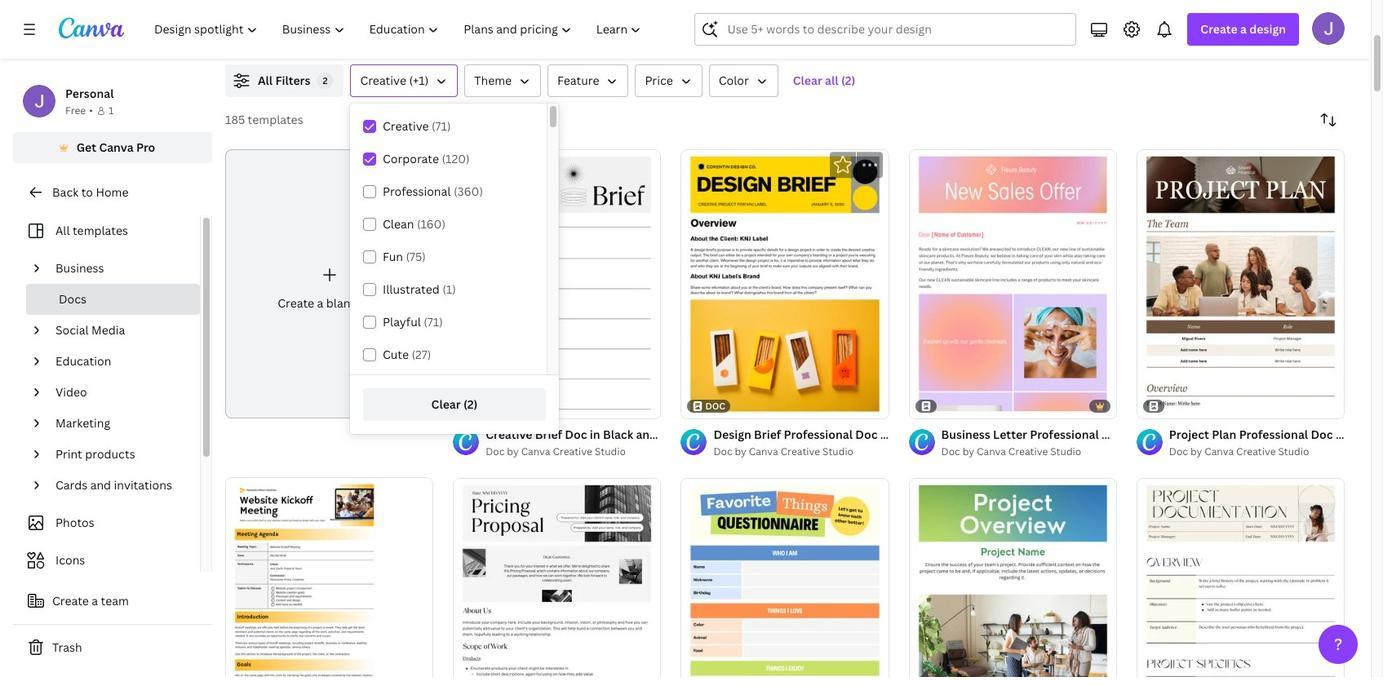 Task type: vqa. For each thing, say whether or not it's contained in the screenshot.
the "Project Overview Doc in Light Green Blue Vibrant Professional Style" image
yes



Task type: describe. For each thing, give the bounding box(es) containing it.
1
[[108, 104, 114, 117]]

brief
[[535, 427, 562, 442]]

illustrated
[[383, 282, 440, 297]]

editorial
[[724, 427, 771, 442]]

185 templates
[[225, 112, 303, 127]]

playful
[[383, 314, 421, 330]]

filters
[[275, 73, 310, 88]]

education link
[[49, 346, 190, 377]]

team
[[101, 593, 129, 609]]

creative (71)
[[383, 118, 451, 134]]

docs
[[59, 291, 87, 307]]

education
[[55, 353, 111, 369]]

canva inside creative brief doc in black and white grey editorial style doc by canva creative studio
[[521, 445, 550, 459]]

professional
[[383, 184, 451, 199]]

top level navigation element
[[144, 13, 656, 46]]

(360)
[[454, 184, 483, 199]]

color button
[[709, 64, 778, 97]]

trash
[[52, 640, 82, 655]]

color
[[719, 73, 749, 88]]

Search search field
[[727, 14, 1066, 45]]

Sort by button
[[1312, 104, 1345, 136]]

create a blank doc link
[[225, 149, 433, 419]]

by for the favorite things questionnaire doc in blue orange green playful style image
[[735, 445, 747, 459]]

print products link
[[49, 439, 190, 470]]

products
[[85, 446, 135, 462]]

project overview doc in light green blue vibrant professional style image
[[909, 478, 1117, 677]]

business
[[55, 260, 104, 276]]

by inside creative brief doc in black and white grey editorial style doc by canva creative studio
[[507, 445, 519, 459]]

icons
[[55, 552, 85, 568]]

corporate
[[383, 151, 439, 166]]

video link
[[49, 377, 190, 408]]

back to home link
[[13, 176, 212, 209]]

creative (+1) button
[[350, 64, 458, 97]]

marketing link
[[49, 408, 190, 439]]

(1)
[[442, 282, 456, 297]]

kickoff meeting doc in orange black white professional gradients style image
[[225, 477, 433, 677]]

(71) for playful (71)
[[424, 314, 443, 330]]

professional (360)
[[383, 184, 483, 199]]

cute (27)
[[383, 347, 431, 362]]

black
[[603, 427, 633, 442]]

creative brief doc in black and white grey editorial style image
[[453, 149, 661, 419]]

marketing
[[55, 415, 110, 431]]

photos
[[55, 515, 94, 530]]

a for team
[[92, 593, 98, 609]]

icons link
[[23, 545, 190, 576]]

pro
[[136, 140, 155, 155]]

price
[[645, 73, 673, 88]]

create a design
[[1201, 21, 1286, 37]]

in
[[590, 427, 600, 442]]

templates for 185 templates
[[248, 112, 303, 127]]

doc by canva creative studio link for the project documentation professional doc in ivory dark brown warm classic style image in the bottom right of the page
[[1169, 444, 1345, 460]]

and inside the cards and invitations "link"
[[90, 477, 111, 493]]

doc by canva creative studio link for pricing proposal professional doc in white black grey sleek monochrome style image
[[486, 444, 661, 460]]

style
[[774, 427, 802, 442]]

creative inside button
[[360, 73, 406, 88]]

white
[[660, 427, 692, 442]]

doc by canva creative studio for project overview doc in light green blue vibrant professional style 'image'
[[941, 445, 1081, 459]]

studio for project overview doc in light green blue vibrant professional style 'image'
[[1050, 445, 1081, 459]]

invitations
[[114, 477, 172, 493]]

create a blank doc
[[278, 295, 381, 311]]

clean
[[383, 216, 414, 232]]

a for design
[[1240, 21, 1247, 37]]

studio for the favorite things questionnaire doc in blue orange green playful style image
[[823, 445, 854, 459]]

creative brief doc in black and white grey editorial style link
[[486, 426, 802, 444]]

fun
[[383, 249, 403, 264]]

185
[[225, 112, 245, 127]]

2
[[323, 74, 328, 86]]

(71) for creative (71)
[[432, 118, 451, 134]]

photos link
[[23, 508, 190, 539]]

clear for clear (2)
[[431, 397, 461, 412]]

by for the project documentation professional doc in ivory dark brown warm classic style image in the bottom right of the page
[[1190, 445, 1202, 459]]

by for project overview doc in light green blue vibrant professional style 'image'
[[963, 445, 974, 459]]

get canva pro button
[[13, 132, 212, 163]]

personal
[[65, 86, 114, 101]]

design
[[1249, 21, 1286, 37]]

social media link
[[49, 315, 190, 346]]

price button
[[635, 64, 702, 97]]

to
[[81, 184, 93, 200]]

get
[[76, 140, 96, 155]]

playful (71)
[[383, 314, 443, 330]]

feature button
[[548, 64, 629, 97]]

free •
[[65, 104, 93, 117]]

(120)
[[442, 151, 470, 166]]

canva for the business letter professional doc in salmon light blue gradients style image
[[977, 445, 1006, 459]]

grey
[[695, 427, 721, 442]]

studio for the project documentation professional doc in ivory dark brown warm classic style image in the bottom right of the page
[[1278, 445, 1309, 459]]

1 vertical spatial (2)
[[463, 397, 478, 412]]

studio inside creative brief doc in black and white grey editorial style doc by canva creative studio
[[595, 445, 626, 459]]



Task type: locate. For each thing, give the bounding box(es) containing it.
2 horizontal spatial a
[[1240, 21, 1247, 37]]

clear all (2)
[[793, 73, 855, 88]]

None search field
[[695, 13, 1077, 46]]

trash link
[[13, 632, 212, 664]]

blank
[[326, 295, 356, 311]]

a
[[1240, 21, 1247, 37], [317, 295, 323, 311], [92, 593, 98, 609]]

favorite things questionnaire doc in blue orange green playful style image
[[681, 478, 889, 677]]

all inside 'link'
[[55, 223, 70, 238]]

3 doc by canva creative studio from the left
[[1169, 445, 1309, 459]]

1 doc by canva creative studio from the left
[[713, 445, 854, 459]]

social media
[[55, 322, 125, 338]]

0 horizontal spatial doc by canva creative studio
[[713, 445, 854, 459]]

0 horizontal spatial a
[[92, 593, 98, 609]]

4 by from the left
[[1190, 445, 1202, 459]]

(75)
[[406, 249, 426, 264]]

back to home
[[52, 184, 129, 200]]

create left blank
[[278, 295, 314, 311]]

all templates link
[[23, 215, 190, 246]]

create a design button
[[1188, 13, 1299, 46]]

get canva pro
[[76, 140, 155, 155]]

back
[[52, 184, 79, 200]]

create inside 'button'
[[52, 593, 89, 609]]

print products
[[55, 446, 135, 462]]

•
[[89, 104, 93, 117]]

clear for clear all (2)
[[793, 73, 822, 88]]

doc by canva creative studio link
[[486, 444, 661, 460], [713, 444, 889, 460], [941, 444, 1117, 460], [1169, 444, 1345, 460]]

cards
[[55, 477, 87, 493]]

0 horizontal spatial create
[[52, 593, 89, 609]]

creative
[[360, 73, 406, 88], [383, 118, 429, 134], [486, 427, 532, 442], [553, 445, 592, 459], [781, 445, 820, 459], [1008, 445, 1048, 459], [1236, 445, 1276, 459]]

0 horizontal spatial all
[[55, 223, 70, 238]]

and
[[636, 427, 657, 442], [90, 477, 111, 493]]

clear (2)
[[431, 397, 478, 412]]

1 vertical spatial (71)
[[424, 314, 443, 330]]

canva
[[99, 140, 134, 155], [521, 445, 550, 459], [749, 445, 778, 459], [977, 445, 1006, 459], [1205, 445, 1234, 459]]

all down back
[[55, 223, 70, 238]]

create for create a design
[[1201, 21, 1238, 37]]

0 vertical spatial all
[[258, 73, 273, 88]]

create for create a blank doc
[[278, 295, 314, 311]]

all templates
[[55, 223, 128, 238]]

jacob simon image
[[1312, 12, 1345, 45]]

and right "cards"
[[90, 477, 111, 493]]

clear (2) button
[[363, 388, 546, 421]]

a inside dropdown button
[[1240, 21, 1247, 37]]

cards and invitations link
[[49, 470, 190, 501]]

0 vertical spatial templates
[[248, 112, 303, 127]]

create for create a team
[[52, 593, 89, 609]]

0 horizontal spatial templates
[[73, 223, 128, 238]]

project documentation professional doc in ivory dark brown warm classic style image
[[1136, 478, 1345, 677]]

2 horizontal spatial doc by canva creative studio
[[1169, 445, 1309, 459]]

theme
[[474, 73, 512, 88]]

3 by from the left
[[963, 445, 974, 459]]

4 doc by canva creative studio link from the left
[[1169, 444, 1345, 460]]

1 vertical spatial create
[[278, 295, 314, 311]]

a for blank
[[317, 295, 323, 311]]

doc by canva creative studio link for project overview doc in light green blue vibrant professional style 'image'
[[941, 444, 1117, 460]]

1 horizontal spatial (2)
[[841, 73, 855, 88]]

doc
[[705, 400, 725, 412]]

(71) up (120)
[[432, 118, 451, 134]]

doc by canva creative studio for the project documentation professional doc in ivory dark brown warm classic style image in the bottom right of the page
[[1169, 445, 1309, 459]]

(71)
[[432, 118, 451, 134], [424, 314, 443, 330]]

2 vertical spatial a
[[92, 593, 98, 609]]

2 doc by canva creative studio from the left
[[941, 445, 1081, 459]]

1 vertical spatial a
[[317, 295, 323, 311]]

free
[[65, 104, 86, 117]]

(71) right the playful at the top
[[424, 314, 443, 330]]

business letter professional doc in salmon light blue gradients style image
[[909, 149, 1117, 419]]

templates down all filters
[[248, 112, 303, 127]]

0 vertical spatial (71)
[[432, 118, 451, 134]]

canva for design brief professional doc in yellow black grey bold modern style image
[[749, 445, 778, 459]]

canva inside button
[[99, 140, 134, 155]]

0 horizontal spatial and
[[90, 477, 111, 493]]

create left design
[[1201, 21, 1238, 37]]

create a team button
[[13, 585, 212, 618]]

a left team
[[92, 593, 98, 609]]

a left blank
[[317, 295, 323, 311]]

2 horizontal spatial create
[[1201, 21, 1238, 37]]

clean (160)
[[383, 216, 446, 232]]

2 doc by canva creative studio link from the left
[[713, 444, 889, 460]]

fun (75)
[[383, 249, 426, 264]]

feature
[[557, 73, 599, 88]]

clear all (2) button
[[785, 64, 864, 97]]

1 horizontal spatial clear
[[793, 73, 822, 88]]

4 studio from the left
[[1278, 445, 1309, 459]]

theme button
[[465, 64, 541, 97]]

cute
[[383, 347, 409, 362]]

doc
[[359, 295, 381, 311], [565, 427, 587, 442], [486, 445, 505, 459], [713, 445, 732, 459], [941, 445, 960, 459], [1169, 445, 1188, 459]]

all filters
[[258, 73, 310, 88]]

video
[[55, 384, 87, 400]]

0 horizontal spatial (2)
[[463, 397, 478, 412]]

project plan professional doc in dark brown brown light brown traditional corporate style image
[[1136, 149, 1345, 419]]

design brief professional doc in yellow black grey bold modern style image
[[681, 149, 889, 419]]

all left filters at the left of the page
[[258, 73, 273, 88]]

pricing proposal professional doc in white black grey sleek monochrome style image
[[453, 478, 661, 677]]

templates
[[248, 112, 303, 127], [73, 223, 128, 238]]

all for all templates
[[55, 223, 70, 238]]

all
[[825, 73, 838, 88]]

(+1)
[[409, 73, 429, 88]]

create a blank doc element
[[225, 149, 433, 419]]

creative brief doc in black and white grey editorial style doc by canva creative studio
[[486, 427, 802, 459]]

creative (+1)
[[360, 73, 429, 88]]

by
[[507, 445, 519, 459], [735, 445, 747, 459], [963, 445, 974, 459], [1190, 445, 1202, 459]]

doc by canva creative studio
[[713, 445, 854, 459], [941, 445, 1081, 459], [1169, 445, 1309, 459]]

and inside creative brief doc in black and white grey editorial style doc by canva creative studio
[[636, 427, 657, 442]]

2 filter options selected element
[[317, 73, 333, 89]]

1 by from the left
[[507, 445, 519, 459]]

social
[[55, 322, 89, 338]]

2 by from the left
[[735, 445, 747, 459]]

home
[[96, 184, 129, 200]]

1 horizontal spatial doc by canva creative studio
[[941, 445, 1081, 459]]

(160)
[[417, 216, 446, 232]]

0 horizontal spatial clear
[[431, 397, 461, 412]]

1 horizontal spatial create
[[278, 295, 314, 311]]

0 vertical spatial (2)
[[841, 73, 855, 88]]

create a team
[[52, 593, 129, 609]]

media
[[91, 322, 125, 338]]

doc by canva creative studio for the favorite things questionnaire doc in blue orange green playful style image
[[713, 445, 854, 459]]

2 studio from the left
[[823, 445, 854, 459]]

templates for all templates
[[73, 223, 128, 238]]

1 horizontal spatial templates
[[248, 112, 303, 127]]

templates down back to home
[[73, 223, 128, 238]]

0 vertical spatial and
[[636, 427, 657, 442]]

canva for project plan professional doc in dark brown brown light brown traditional corporate style image
[[1205, 445, 1234, 459]]

illustrated (1)
[[383, 282, 456, 297]]

create down icons at left
[[52, 593, 89, 609]]

business link
[[49, 253, 190, 284]]

1 horizontal spatial a
[[317, 295, 323, 311]]

doc by canva creative studio link for the favorite things questionnaire doc in blue orange green playful style image
[[713, 444, 889, 460]]

1 doc by canva creative studio link from the left
[[486, 444, 661, 460]]

1 horizontal spatial and
[[636, 427, 657, 442]]

3 studio from the left
[[1050, 445, 1081, 459]]

3 doc by canva creative studio link from the left
[[941, 444, 1117, 460]]

1 studio from the left
[[595, 445, 626, 459]]

a left design
[[1240, 21, 1247, 37]]

cards and invitations
[[55, 477, 172, 493]]

0 vertical spatial create
[[1201, 21, 1238, 37]]

a inside 'button'
[[92, 593, 98, 609]]

(2)
[[841, 73, 855, 88], [463, 397, 478, 412]]

create
[[1201, 21, 1238, 37], [278, 295, 314, 311], [52, 593, 89, 609]]

1 vertical spatial templates
[[73, 223, 128, 238]]

all for all filters
[[258, 73, 273, 88]]

and right black
[[636, 427, 657, 442]]

1 vertical spatial clear
[[431, 397, 461, 412]]

all
[[258, 73, 273, 88], [55, 223, 70, 238]]

0 vertical spatial a
[[1240, 21, 1247, 37]]

corporate (120)
[[383, 151, 470, 166]]

1 horizontal spatial all
[[258, 73, 273, 88]]

1 vertical spatial all
[[55, 223, 70, 238]]

1 vertical spatial and
[[90, 477, 111, 493]]

print
[[55, 446, 82, 462]]

templates inside 'link'
[[73, 223, 128, 238]]

0 vertical spatial clear
[[793, 73, 822, 88]]

create inside dropdown button
[[1201, 21, 1238, 37]]

2 vertical spatial create
[[52, 593, 89, 609]]

(27)
[[412, 347, 431, 362]]



